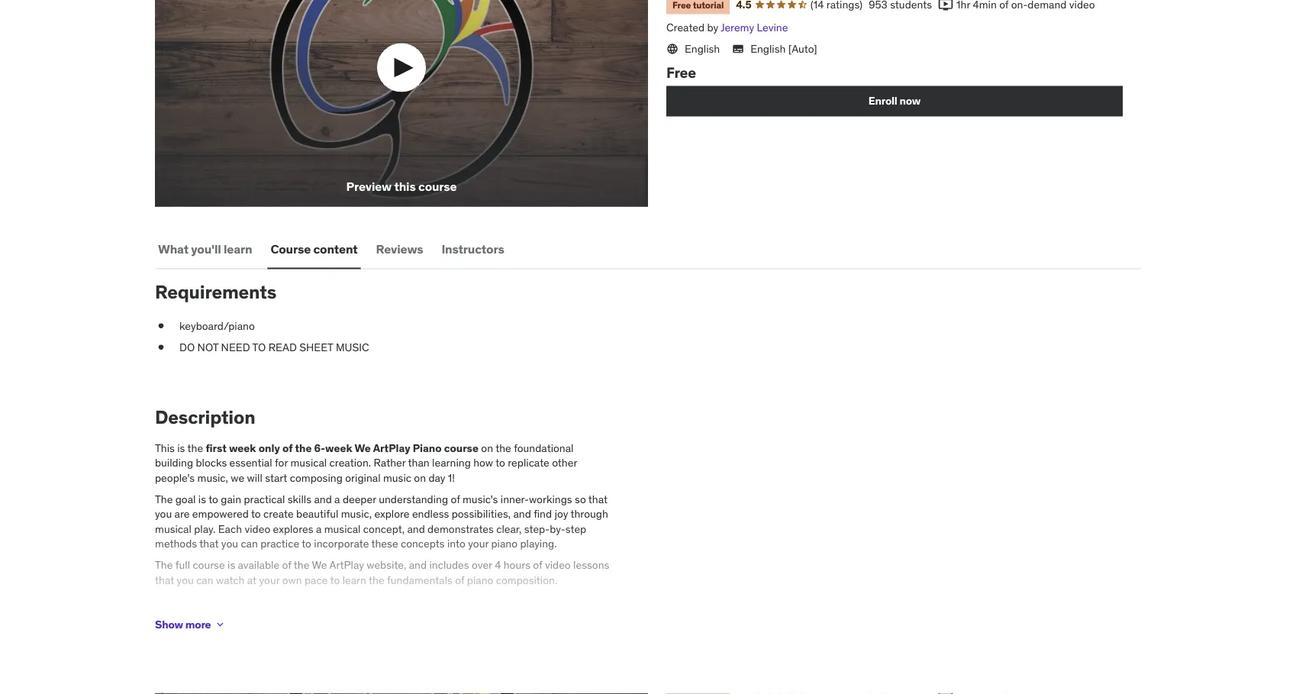 Task type: locate. For each thing, give the bounding box(es) containing it.
musical up the incorporate
[[324, 522, 361, 536]]

by
[[708, 21, 719, 34]]

1 horizontal spatial we
[[355, 441, 371, 455]]

small image
[[939, 0, 954, 12]]

artplay up rather
[[373, 441, 411, 455]]

you down full
[[177, 573, 194, 587]]

learn
[[224, 241, 252, 257], [343, 573, 367, 587]]

of up own at the left bottom of page
[[282, 558, 292, 572]]

learn right the you'll
[[224, 241, 252, 257]]

1 vertical spatial you
[[221, 537, 238, 551]]

1 horizontal spatial music,
[[341, 507, 372, 521]]

is right goal on the bottom of the page
[[198, 492, 206, 506]]

course
[[419, 179, 457, 194], [444, 441, 479, 455], [193, 558, 225, 572]]

1 vertical spatial your
[[259, 573, 280, 587]]

music,
[[197, 471, 228, 485], [341, 507, 372, 521]]

1 vertical spatial course
[[444, 441, 479, 455]]

start
[[265, 471, 287, 485]]

2 vertical spatial that
[[155, 573, 174, 587]]

do not need to read sheet music
[[179, 340, 369, 354]]

possibilities,
[[452, 507, 511, 521]]

on
[[481, 441, 493, 455], [414, 471, 426, 485]]

learn inside button
[[224, 241, 252, 257]]

course right this
[[419, 179, 457, 194]]

2 vertical spatial is
[[228, 558, 235, 572]]

music, down deeper
[[341, 507, 372, 521]]

1 vertical spatial we
[[312, 558, 327, 572]]

read
[[269, 340, 297, 354]]

course language image
[[667, 43, 679, 55]]

4
[[495, 558, 501, 572]]

1 vertical spatial on
[[414, 471, 426, 485]]

we up 'pace'
[[312, 558, 327, 572]]

we inside the goal is to gain practical skills and a deeper understanding of music's inner-workings so that you are empowered to create beautiful music, explore endless possibilities, and find joy through musical play. each video explores a musical concept, and demonstrates clear, step-by-step methods that you can practice to incorporate these concepts into your piano playing. the full course is available of the we artplay website, and includes over 4 hours of video lessons that you can watch at your own pace to learn the fundamentals of piano composition.
[[312, 558, 327, 572]]

1 vertical spatial artplay
[[330, 558, 364, 572]]

to down practical
[[251, 507, 261, 521]]

2 the from the top
[[155, 558, 173, 572]]

learn inside the goal is to gain practical skills and a deeper understanding of music's inner-workings so that you are empowered to create beautiful music, explore endless possibilities, and find joy through musical play. each video explores a musical concept, and demonstrates clear, step-by-step methods that you can practice to incorporate these concepts into your piano playing. the full course is available of the we artplay website, and includes over 4 hours of video lessons that you can watch at your own pace to learn the fundamentals of piano composition.
[[343, 573, 367, 587]]

1 horizontal spatial can
[[241, 537, 258, 551]]

includes
[[430, 558, 469, 572]]

0 horizontal spatial video
[[245, 522, 271, 536]]

that down play.
[[200, 537, 219, 551]]

a left deeper
[[335, 492, 340, 506]]

the
[[188, 441, 203, 455], [295, 441, 312, 455], [496, 441, 511, 455], [294, 558, 310, 572], [369, 573, 385, 587]]

the up "replicate"
[[496, 441, 511, 455]]

0 horizontal spatial english
[[685, 42, 720, 55]]

1 vertical spatial xsmall image
[[155, 340, 167, 355]]

to
[[496, 456, 505, 470], [209, 492, 218, 506], [251, 507, 261, 521], [302, 537, 312, 551], [330, 573, 340, 587]]

1 horizontal spatial english
[[751, 42, 786, 55]]

your right "at"
[[259, 573, 280, 587]]

and up fundamentals
[[409, 558, 427, 572]]

course inside the goal is to gain practical skills and a deeper understanding of music's inner-workings so that you are empowered to create beautiful music, explore endless possibilities, and find joy through musical play. each video explores a musical concept, and demonstrates clear, step-by-step methods that you can practice to incorporate these concepts into your piano playing. the full course is available of the we artplay website, and includes over 4 hours of video lessons that you can watch at your own pace to learn the fundamentals of piano composition.
[[193, 558, 225, 572]]

replicate
[[508, 456, 550, 470]]

english for english
[[685, 42, 720, 55]]

a down beautiful
[[316, 522, 322, 536]]

1 horizontal spatial video
[[545, 558, 571, 572]]

1 horizontal spatial week
[[325, 441, 353, 455]]

1 vertical spatial piano
[[467, 573, 494, 587]]

0 vertical spatial the
[[155, 492, 173, 506]]

practical
[[244, 492, 285, 506]]

1 horizontal spatial a
[[335, 492, 340, 506]]

the left full
[[155, 558, 173, 572]]

2 vertical spatial course
[[193, 558, 225, 572]]

0 vertical spatial course
[[419, 179, 457, 194]]

step
[[566, 522, 587, 536]]

created
[[667, 21, 705, 34]]

watch
[[216, 573, 245, 587]]

to inside on the foundational building blocks essential for musical creation. rather than learning how to replicate other people's music, we will start composing original music on day 1!
[[496, 456, 505, 470]]

can left 'watch'
[[196, 573, 214, 587]]

through
[[571, 507, 609, 521]]

music
[[383, 471, 412, 485]]

piano
[[413, 441, 442, 455]]

joy
[[555, 507, 568, 521]]

1 horizontal spatial on
[[481, 441, 493, 455]]

artplay down the incorporate
[[330, 558, 364, 572]]

xsmall image
[[155, 319, 167, 334], [155, 340, 167, 355]]

0 vertical spatial artplay
[[373, 441, 411, 455]]

you'll
[[191, 241, 221, 257]]

0 horizontal spatial learn
[[224, 241, 252, 257]]

over
[[472, 558, 492, 572]]

xsmall image for keyboard/piano
[[155, 319, 167, 334]]

so
[[575, 492, 586, 506]]

need
[[221, 340, 250, 354]]

more
[[185, 618, 211, 631]]

english [auto]
[[751, 42, 818, 55]]

0 vertical spatial a
[[335, 492, 340, 506]]

musical
[[291, 456, 327, 470], [155, 522, 192, 536], [324, 522, 361, 536]]

1 vertical spatial can
[[196, 573, 214, 587]]

2 xsmall image from the top
[[155, 340, 167, 355]]

6-
[[314, 441, 325, 455]]

free
[[667, 63, 696, 82]]

for
[[275, 456, 288, 470]]

own
[[282, 573, 302, 587]]

of up composition.
[[533, 558, 543, 572]]

course inside button
[[419, 179, 457, 194]]

can up available
[[241, 537, 258, 551]]

and
[[314, 492, 332, 506], [514, 507, 531, 521], [407, 522, 425, 536], [409, 558, 427, 572]]

video down playing.
[[545, 558, 571, 572]]

xsmall image left keyboard/piano
[[155, 319, 167, 334]]

0 vertical spatial learn
[[224, 241, 252, 257]]

1 horizontal spatial is
[[198, 492, 206, 506]]

1 horizontal spatial learn
[[343, 573, 367, 587]]

2 english from the left
[[751, 42, 786, 55]]

0 horizontal spatial your
[[259, 573, 280, 587]]

incorporate
[[314, 537, 369, 551]]

to up the empowered
[[209, 492, 218, 506]]

week
[[229, 441, 256, 455], [325, 441, 353, 455]]

clear,
[[497, 522, 522, 536]]

preview this course
[[346, 179, 457, 194]]

goal
[[175, 492, 196, 506]]

to right 'how'
[[496, 456, 505, 470]]

we up creation.
[[355, 441, 371, 455]]

to
[[252, 340, 266, 354]]

step-
[[525, 522, 550, 536]]

keyboard/piano
[[179, 319, 255, 333]]

course
[[271, 241, 311, 257]]

pace
[[305, 573, 328, 587]]

1 xsmall image from the top
[[155, 319, 167, 334]]

endless
[[412, 507, 449, 521]]

building
[[155, 456, 193, 470]]

1 horizontal spatial that
[[200, 537, 219, 551]]

0 vertical spatial xsmall image
[[155, 319, 167, 334]]

course right full
[[193, 558, 225, 572]]

0 vertical spatial you
[[155, 507, 172, 521]]

find
[[534, 507, 552, 521]]

piano down the clear,
[[491, 537, 518, 551]]

artplay
[[373, 441, 411, 455], [330, 558, 364, 572]]

fundamentals
[[387, 573, 453, 587]]

you
[[155, 507, 172, 521], [221, 537, 238, 551], [177, 573, 194, 587]]

1 vertical spatial a
[[316, 522, 322, 536]]

1 horizontal spatial artplay
[[373, 441, 411, 455]]

english down by
[[685, 42, 720, 55]]

piano down the over
[[467, 573, 494, 587]]

that up through
[[589, 492, 608, 506]]

1 vertical spatial the
[[155, 558, 173, 572]]

1 vertical spatial music,
[[341, 507, 372, 521]]

0 vertical spatial we
[[355, 441, 371, 455]]

0 horizontal spatial is
[[177, 441, 185, 455]]

is right "this"
[[177, 441, 185, 455]]

english for english [auto]
[[751, 42, 786, 55]]

learn right 'pace'
[[343, 573, 367, 587]]

of down includes
[[455, 573, 465, 587]]

musical up composing
[[291, 456, 327, 470]]

week up essential
[[229, 441, 256, 455]]

on up 'how'
[[481, 441, 493, 455]]

music, down blocks
[[197, 471, 228, 485]]

0 horizontal spatial week
[[229, 441, 256, 455]]

2 horizontal spatial is
[[228, 558, 235, 572]]

blocks
[[196, 456, 227, 470]]

0 vertical spatial piano
[[491, 537, 518, 551]]

a
[[335, 492, 340, 506], [316, 522, 322, 536]]

english down levine
[[751, 42, 786, 55]]

artplay inside the goal is to gain practical skills and a deeper understanding of music's inner-workings so that you are empowered to create beautiful music, explore endless possibilities, and find joy through musical play. each video explores a musical concept, and demonstrates clear, step-by-step methods that you can practice to incorporate these concepts into your piano playing. the full course is available of the we artplay website, and includes over 4 hours of video lessons that you can watch at your own pace to learn the fundamentals of piano composition.
[[330, 558, 364, 572]]

2 horizontal spatial you
[[221, 537, 238, 551]]

0 vertical spatial music,
[[197, 471, 228, 485]]

0 horizontal spatial artplay
[[330, 558, 364, 572]]

0 horizontal spatial a
[[316, 522, 322, 536]]

1 horizontal spatial you
[[177, 573, 194, 587]]

on down than
[[414, 471, 426, 485]]

sheet
[[300, 340, 333, 354]]

are
[[175, 507, 190, 521]]

requirements
[[155, 281, 277, 303]]

your up the over
[[468, 537, 489, 551]]

you down the each at the bottom of page
[[221, 537, 238, 551]]

description
[[155, 406, 255, 429]]

the goal is to gain practical skills and a deeper understanding of music's inner-workings so that you are empowered to create beautiful music, explore endless possibilities, and find joy through musical play. each video explores a musical concept, and demonstrates clear, step-by-step methods that you can practice to incorporate these concepts into your piano playing. the full course is available of the we artplay website, and includes over 4 hours of video lessons that you can watch at your own pace to learn the fundamentals of piano composition.
[[155, 492, 610, 587]]

1 vertical spatial that
[[200, 537, 219, 551]]

0 vertical spatial your
[[468, 537, 489, 551]]

you left the are in the bottom left of the page
[[155, 507, 172, 521]]

people's
[[155, 471, 195, 485]]

week up creation.
[[325, 441, 353, 455]]

0 horizontal spatial that
[[155, 573, 174, 587]]

of up "for" at the bottom of the page
[[282, 441, 293, 455]]

of
[[282, 441, 293, 455], [451, 492, 460, 506], [282, 558, 292, 572], [533, 558, 543, 572], [455, 573, 465, 587]]

we
[[355, 441, 371, 455], [312, 558, 327, 572]]

the left goal on the bottom of the page
[[155, 492, 173, 506]]

by-
[[550, 522, 566, 536]]

that down methods
[[155, 573, 174, 587]]

course up learning
[[444, 441, 479, 455]]

xsmall image left do
[[155, 340, 167, 355]]

concepts
[[401, 537, 445, 551]]

video down create
[[245, 522, 271, 536]]

1 english from the left
[[685, 42, 720, 55]]

piano
[[491, 537, 518, 551], [467, 573, 494, 587]]

to down explores
[[302, 537, 312, 551]]

0 horizontal spatial on
[[414, 471, 426, 485]]

0 horizontal spatial music,
[[197, 471, 228, 485]]

preview this course button
[[155, 0, 648, 206]]

beautiful
[[296, 507, 339, 521]]

musical inside on the foundational building blocks essential for musical creation. rather than learning how to replicate other people's music, we will start composing original music on day 1!
[[291, 456, 327, 470]]

is up 'watch'
[[228, 558, 235, 572]]

0 vertical spatial that
[[589, 492, 608, 506]]

hours
[[504, 558, 531, 572]]

0 horizontal spatial we
[[312, 558, 327, 572]]

1 vertical spatial learn
[[343, 573, 367, 587]]



Task type: describe. For each thing, give the bounding box(es) containing it.
now
[[900, 94, 921, 108]]

practice
[[261, 537, 299, 551]]

xsmall image for do not need to read sheet music
[[155, 340, 167, 355]]

this is the first week only of the 6-week we artplay piano course
[[155, 441, 479, 455]]

music, inside the goal is to gain practical skills and a deeper understanding of music's inner-workings so that you are empowered to create beautiful music, explore endless possibilities, and find joy through musical play. each video explores a musical concept, and demonstrates clear, step-by-step methods that you can practice to incorporate these concepts into your piano playing. the full course is available of the we artplay website, and includes over 4 hours of video lessons that you can watch at your own pace to learn the fundamentals of piano composition.
[[341, 507, 372, 521]]

playing.
[[520, 537, 557, 551]]

and up beautiful
[[314, 492, 332, 506]]

at
[[247, 573, 257, 587]]

what you'll learn
[[158, 241, 252, 257]]

1 vertical spatial is
[[198, 492, 206, 506]]

not
[[197, 340, 219, 354]]

than
[[408, 456, 430, 470]]

enroll now
[[869, 94, 921, 108]]

understanding
[[379, 492, 448, 506]]

and down inner-
[[514, 507, 531, 521]]

of down 1!
[[451, 492, 460, 506]]

explores
[[273, 522, 314, 536]]

essential
[[230, 456, 272, 470]]

on the foundational building blocks essential for musical creation. rather than learning how to replicate other people's music, we will start composing original music on day 1!
[[155, 441, 577, 485]]

2 horizontal spatial that
[[589, 492, 608, 506]]

do
[[179, 340, 195, 354]]

instructors
[[442, 241, 504, 257]]

music, inside on the foundational building blocks essential for musical creation. rather than learning how to replicate other people's music, we will start composing original music on day 1!
[[197, 471, 228, 485]]

day
[[429, 471, 446, 485]]

preview
[[346, 179, 392, 194]]

closed captions image
[[733, 43, 745, 55]]

show
[[155, 618, 183, 631]]

course content
[[271, 241, 358, 257]]

content
[[313, 241, 358, 257]]

what you'll learn button
[[155, 231, 255, 268]]

1 vertical spatial video
[[545, 558, 571, 572]]

0 vertical spatial video
[[245, 522, 271, 536]]

lessons
[[574, 558, 610, 572]]

show more
[[155, 618, 211, 631]]

workings
[[529, 492, 573, 506]]

this
[[394, 179, 416, 194]]

and up concepts
[[407, 522, 425, 536]]

0 vertical spatial is
[[177, 441, 185, 455]]

the left 6-
[[295, 441, 312, 455]]

0 horizontal spatial you
[[155, 507, 172, 521]]

to right 'pace'
[[330, 573, 340, 587]]

available
[[238, 558, 280, 572]]

1!
[[448, 471, 455, 485]]

the inside on the foundational building blocks essential for musical creation. rather than learning how to replicate other people's music, we will start composing original music on day 1!
[[496, 441, 511, 455]]

jeremy
[[721, 21, 755, 34]]

gain
[[221, 492, 241, 506]]

play.
[[194, 522, 216, 536]]

musical up methods
[[155, 522, 192, 536]]

methods
[[155, 537, 197, 551]]

website,
[[367, 558, 407, 572]]

this
[[155, 441, 175, 455]]

into
[[447, 537, 466, 551]]

the left first
[[188, 441, 203, 455]]

learning
[[432, 456, 471, 470]]

create
[[263, 507, 294, 521]]

concept,
[[363, 522, 405, 536]]

1 week from the left
[[229, 441, 256, 455]]

1 the from the top
[[155, 492, 173, 506]]

how
[[474, 456, 493, 470]]

other
[[552, 456, 577, 470]]

composition.
[[496, 573, 558, 587]]

first
[[206, 441, 227, 455]]

demonstrates
[[428, 522, 494, 536]]

music
[[336, 340, 369, 354]]

instructors button
[[439, 231, 508, 268]]

2 week from the left
[[325, 441, 353, 455]]

0 vertical spatial on
[[481, 441, 493, 455]]

0 horizontal spatial can
[[196, 573, 214, 587]]

2 vertical spatial you
[[177, 573, 194, 587]]

enroll
[[869, 94, 898, 108]]

explore
[[375, 507, 410, 521]]

reviews
[[376, 241, 423, 257]]

0 vertical spatial can
[[241, 537, 258, 551]]

xsmall image
[[214, 619, 226, 631]]

music's
[[463, 492, 498, 506]]

1 horizontal spatial your
[[468, 537, 489, 551]]

foundational
[[514, 441, 574, 455]]

inner-
[[501, 492, 529, 506]]

will
[[247, 471, 263, 485]]

each
[[218, 522, 242, 536]]

the up own at the left bottom of page
[[294, 558, 310, 572]]

full
[[175, 558, 190, 572]]

show more button
[[155, 610, 226, 640]]

the down website,
[[369, 573, 385, 587]]

created by jeremy levine
[[667, 21, 788, 34]]

deeper
[[343, 492, 376, 506]]

these
[[372, 537, 398, 551]]

empowered
[[192, 507, 249, 521]]

course content button
[[268, 231, 361, 268]]

creation.
[[330, 456, 371, 470]]

original
[[345, 471, 381, 485]]

jeremy levine link
[[721, 21, 788, 34]]

enroll now button
[[667, 86, 1123, 117]]

composing
[[290, 471, 343, 485]]

levine
[[757, 21, 788, 34]]

skills
[[288, 492, 312, 506]]



Task type: vqa. For each thing, say whether or not it's contained in the screenshot.
replicate
yes



